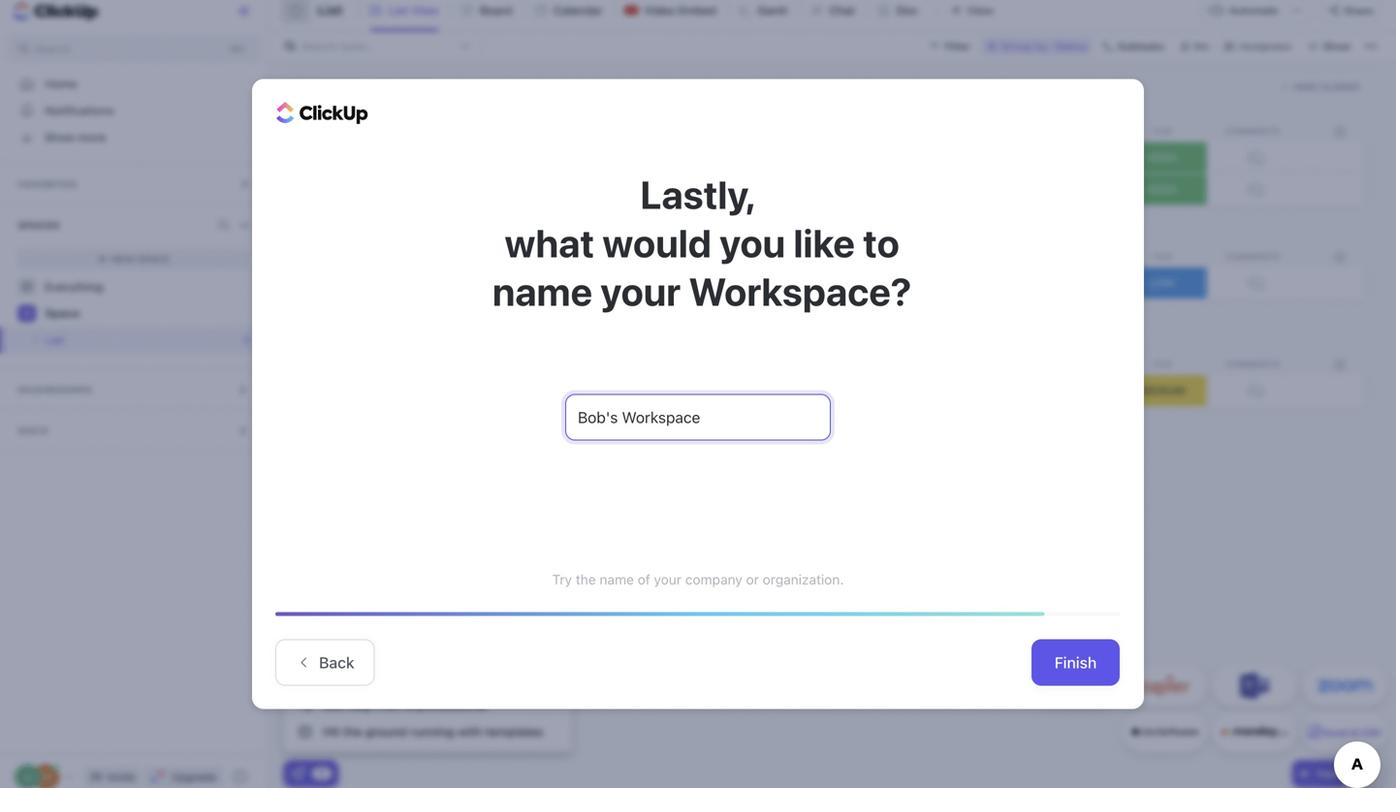 Task type: locate. For each thing, give the bounding box(es) containing it.
company
[[685, 572, 742, 588]]

your inside lastly, what would you like to name your workspace?
[[601, 268, 681, 314]]

name down what
[[492, 268, 592, 314]]

0 vertical spatial name
[[492, 268, 592, 314]]

the
[[576, 572, 596, 588]]

clickup logo image
[[276, 102, 368, 124]]

0 vertical spatial your
[[601, 268, 681, 314]]

name left of
[[600, 572, 634, 588]]

back button
[[275, 640, 375, 686]]

your
[[601, 268, 681, 314], [654, 572, 682, 588]]

your right of
[[654, 572, 682, 588]]

1 vertical spatial name
[[600, 572, 634, 588]]

finish
[[1055, 654, 1097, 672]]

name
[[492, 268, 592, 314], [600, 572, 634, 588]]

finish button
[[1032, 640, 1120, 686]]

back
[[319, 654, 354, 672]]

your down would
[[601, 268, 681, 314]]

1 horizontal spatial name
[[600, 572, 634, 588]]

would
[[602, 220, 712, 265]]

0 horizontal spatial name
[[492, 268, 592, 314]]

or
[[746, 572, 759, 588]]



Task type: vqa. For each thing, say whether or not it's contained in the screenshot.
'table'
no



Task type: describe. For each thing, give the bounding box(es) containing it.
lastly,
[[640, 171, 756, 217]]

try
[[552, 572, 572, 588]]

name inside lastly, what would you like to name your workspace?
[[492, 268, 592, 314]]

Bob's Workspace field
[[565, 394, 831, 440]]

like
[[793, 220, 855, 265]]

try the name of your company or organization.
[[552, 572, 844, 588]]

lastly, what would you like to name your workspace?
[[484, 171, 912, 314]]

you
[[720, 220, 785, 265]]

workspace?
[[689, 268, 912, 314]]

1 vertical spatial your
[[654, 572, 682, 588]]

to
[[863, 220, 900, 265]]

organization.
[[763, 572, 844, 588]]

of
[[638, 572, 650, 588]]

what
[[505, 220, 594, 265]]



